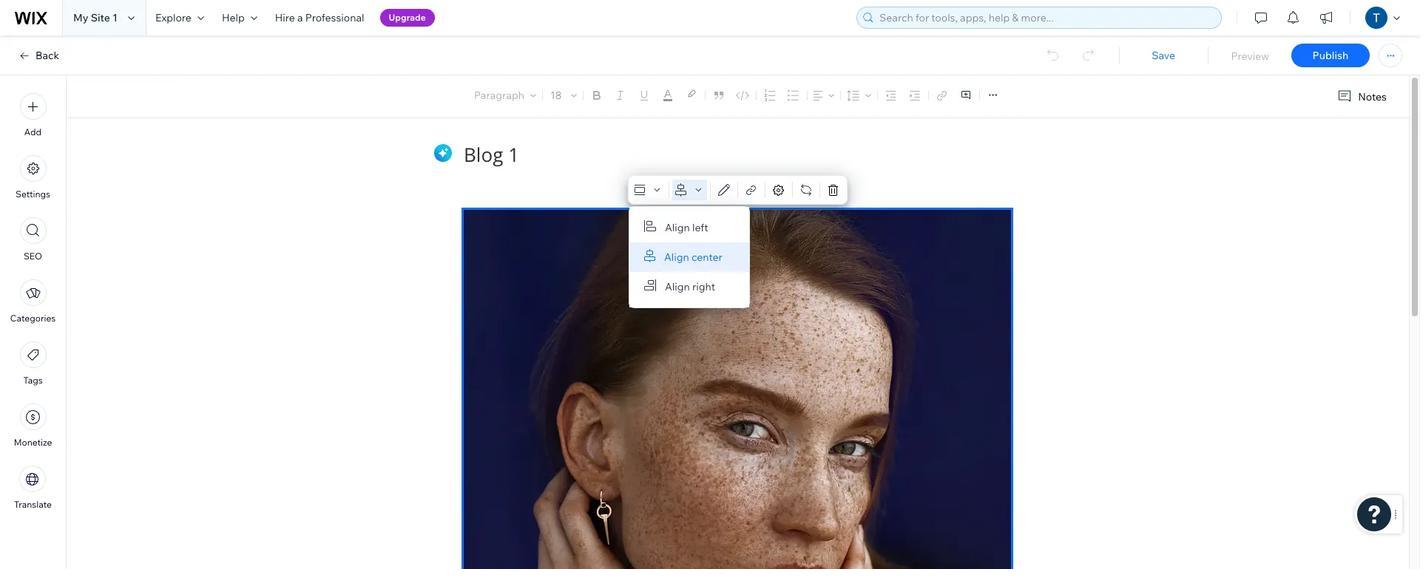 Task type: vqa. For each thing, say whether or not it's contained in the screenshot.
Align right 'Align'
yes



Task type: describe. For each thing, give the bounding box(es) containing it.
align for align left
[[665, 221, 690, 234]]

a
[[297, 11, 303, 24]]

translate
[[14, 499, 52, 510]]

add
[[24, 126, 42, 138]]

paragraph
[[474, 89, 524, 102]]

save button
[[1134, 49, 1193, 62]]

back button
[[18, 49, 59, 62]]

upgrade button
[[380, 9, 435, 27]]

notes button
[[1332, 87, 1391, 107]]

professional
[[305, 11, 364, 24]]

site
[[91, 11, 110, 24]]

my site 1
[[73, 11, 118, 24]]

back
[[36, 49, 59, 62]]

paragraph button
[[471, 85, 539, 106]]

hire
[[275, 11, 295, 24]]

translate button
[[14, 466, 52, 510]]

left
[[692, 221, 708, 234]]

seo button
[[20, 217, 46, 262]]

tags button
[[20, 342, 46, 386]]

upgrade
[[389, 12, 426, 23]]

align left
[[665, 221, 708, 234]]

help button
[[213, 0, 266, 36]]

settings button
[[16, 155, 50, 200]]

Add a Catchy Title text field
[[464, 142, 1001, 168]]

publish button
[[1292, 44, 1370, 67]]

seo
[[24, 251, 42, 262]]

categories button
[[10, 280, 56, 324]]

add button
[[20, 93, 46, 138]]

settings
[[16, 189, 50, 200]]

notes
[[1358, 90, 1387, 103]]

align right
[[665, 280, 715, 294]]

hire a professional link
[[266, 0, 373, 36]]

tags
[[23, 375, 43, 386]]

hire a professional
[[275, 11, 364, 24]]



Task type: locate. For each thing, give the bounding box(es) containing it.
align left the center
[[664, 251, 689, 264]]

explore
[[155, 11, 191, 24]]

menu
[[0, 84, 66, 519]]

align for align right
[[665, 280, 690, 294]]

align left left
[[665, 221, 690, 234]]

0 vertical spatial align
[[665, 221, 690, 234]]

categories
[[10, 313, 56, 324]]

align
[[665, 221, 690, 234], [664, 251, 689, 264], [665, 280, 690, 294]]

my
[[73, 11, 88, 24]]

publish
[[1313, 49, 1349, 62]]

align center
[[664, 251, 723, 264]]

align left the right
[[665, 280, 690, 294]]

help
[[222, 11, 245, 24]]

2 vertical spatial align
[[665, 280, 690, 294]]

right
[[692, 280, 715, 294]]

1 vertical spatial align
[[664, 251, 689, 264]]

monetize button
[[14, 404, 52, 448]]

monetize
[[14, 437, 52, 448]]

align for align center
[[664, 251, 689, 264]]

center
[[692, 251, 723, 264]]

menu containing add
[[0, 84, 66, 519]]

save
[[1152, 49, 1175, 62]]

1
[[112, 11, 118, 24]]

Search for tools, apps, help & more... field
[[875, 7, 1217, 28]]



